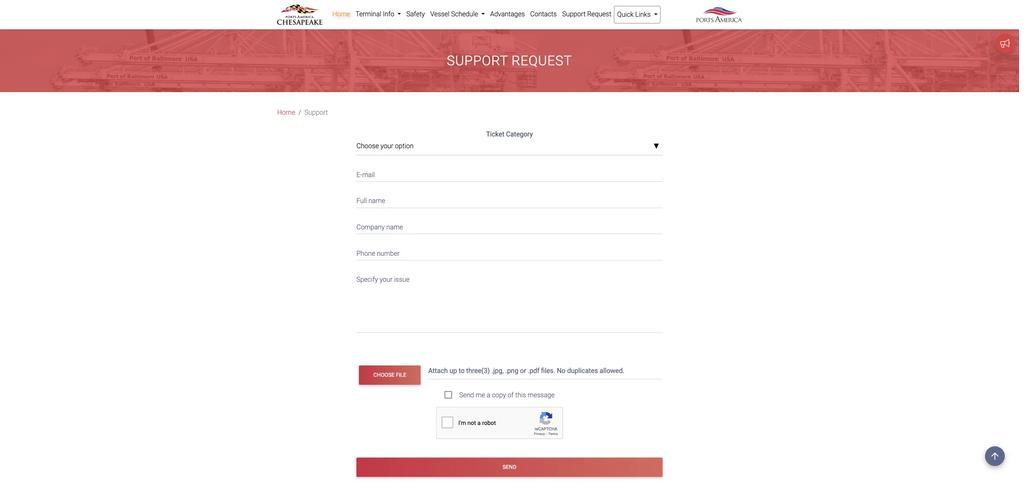 Task type: describe. For each thing, give the bounding box(es) containing it.
support request link
[[559, 6, 614, 23]]

full name
[[356, 197, 385, 205]]

vessel schedule
[[430, 10, 480, 18]]

0 vertical spatial request
[[587, 10, 611, 18]]

advantages link
[[487, 6, 528, 23]]

Company name text field
[[356, 218, 663, 234]]

Attach up to three(3) .jpg, .png or .pdf files. No duplicates allowed. text field
[[427, 363, 664, 380]]

go to top image
[[985, 447, 1005, 467]]

mail
[[362, 171, 375, 179]]

contacts link
[[528, 6, 559, 23]]

me
[[476, 392, 485, 400]]

quick
[[617, 10, 634, 18]]

specify your issue
[[356, 276, 410, 284]]

links
[[635, 10, 651, 18]]

E-mail email field
[[356, 166, 663, 182]]

0 vertical spatial support request
[[562, 10, 611, 18]]

a
[[487, 392, 490, 400]]

▼
[[653, 143, 659, 150]]

advantages
[[490, 10, 525, 18]]

e-
[[356, 171, 362, 179]]

this
[[515, 392, 526, 400]]

your for choose
[[380, 142, 393, 150]]

0 horizontal spatial home
[[277, 109, 295, 117]]

send
[[503, 465, 516, 471]]

Full name text field
[[356, 192, 663, 208]]

choose your option
[[356, 142, 414, 150]]

safety
[[406, 10, 425, 18]]

message
[[528, 392, 555, 400]]

terminal info link
[[353, 6, 404, 23]]

company name
[[356, 224, 403, 231]]

1 vertical spatial request
[[512, 53, 572, 69]]

full
[[356, 197, 367, 205]]



Task type: locate. For each thing, give the bounding box(es) containing it.
request
[[587, 10, 611, 18], [512, 53, 572, 69]]

quick links link
[[614, 6, 660, 23]]

quick links
[[617, 10, 652, 18]]

choose up mail
[[356, 142, 379, 150]]

send
[[459, 392, 474, 400]]

specify
[[356, 276, 378, 284]]

1 vertical spatial name
[[386, 224, 403, 231]]

your
[[380, 142, 393, 150], [380, 276, 392, 284]]

2 vertical spatial support
[[304, 109, 328, 117]]

phone
[[356, 250, 375, 258]]

1 horizontal spatial request
[[587, 10, 611, 18]]

choose left file
[[373, 372, 395, 379]]

choose for choose your option
[[356, 142, 379, 150]]

0 vertical spatial name
[[368, 197, 385, 205]]

support
[[562, 10, 586, 18], [447, 53, 508, 69], [304, 109, 328, 117]]

home
[[332, 10, 350, 18], [277, 109, 295, 117]]

issue
[[394, 276, 410, 284]]

copy
[[492, 392, 506, 400]]

1 horizontal spatial home
[[332, 10, 350, 18]]

ticket category
[[486, 131, 533, 139]]

1 horizontal spatial support
[[447, 53, 508, 69]]

0 vertical spatial choose
[[356, 142, 379, 150]]

file
[[396, 372, 406, 379]]

vessel
[[430, 10, 449, 18]]

name
[[368, 197, 385, 205], [386, 224, 403, 231]]

name for full name
[[368, 197, 385, 205]]

1 vertical spatial your
[[380, 276, 392, 284]]

vessel schedule link
[[428, 6, 487, 23]]

1 horizontal spatial home link
[[330, 6, 353, 23]]

e-mail
[[356, 171, 375, 179]]

0 vertical spatial your
[[380, 142, 393, 150]]

0 horizontal spatial name
[[368, 197, 385, 205]]

ticket
[[486, 131, 504, 139]]

home link
[[330, 6, 353, 23], [277, 108, 295, 118]]

contacts
[[530, 10, 557, 18]]

name for company name
[[386, 224, 403, 231]]

0 vertical spatial home
[[332, 10, 350, 18]]

1 vertical spatial home
[[277, 109, 295, 117]]

0 vertical spatial home link
[[330, 6, 353, 23]]

2 horizontal spatial support
[[562, 10, 586, 18]]

1 vertical spatial choose
[[373, 372, 395, 379]]

safety link
[[404, 6, 428, 23]]

Phone number text field
[[356, 245, 663, 261]]

0 vertical spatial support
[[562, 10, 586, 18]]

0 horizontal spatial request
[[512, 53, 572, 69]]

your left option
[[380, 142, 393, 150]]

number
[[377, 250, 400, 258]]

send me a copy of this message
[[459, 392, 555, 400]]

1 vertical spatial support
[[447, 53, 508, 69]]

choose
[[356, 142, 379, 150], [373, 372, 395, 379]]

1 vertical spatial home link
[[277, 108, 295, 118]]

name right the company
[[386, 224, 403, 231]]

option
[[395, 142, 414, 150]]

0 horizontal spatial support
[[304, 109, 328, 117]]

your for specify
[[380, 276, 392, 284]]

of
[[508, 392, 514, 400]]

schedule
[[451, 10, 478, 18]]

terminal
[[356, 10, 381, 18]]

info
[[383, 10, 394, 18]]

your left issue
[[380, 276, 392, 284]]

0 horizontal spatial home link
[[277, 108, 295, 118]]

Specify your issue text field
[[356, 271, 663, 333]]

support request
[[562, 10, 611, 18], [447, 53, 572, 69]]

company
[[356, 224, 385, 231]]

name right full
[[368, 197, 385, 205]]

1 vertical spatial support request
[[447, 53, 572, 69]]

terminal info
[[356, 10, 396, 18]]

phone number
[[356, 250, 400, 258]]

category
[[506, 131, 533, 139]]

send button
[[356, 458, 663, 478]]

choose file
[[373, 372, 406, 379]]

choose for choose file
[[373, 372, 395, 379]]

1 horizontal spatial name
[[386, 224, 403, 231]]



Task type: vqa. For each thing, say whether or not it's contained in the screenshot.
the bottom Support Request
yes



